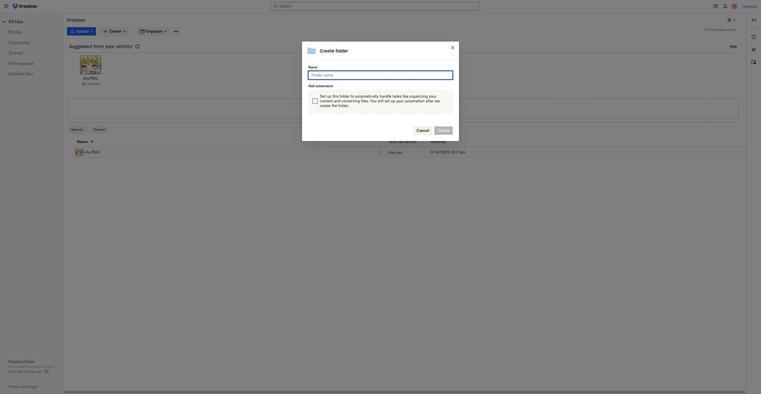 Task type: describe. For each thing, give the bounding box(es) containing it.
2
[[27, 370, 29, 374]]

all files
[[8, 19, 23, 24]]

files for all files
[[15, 19, 23, 24]]

0 vertical spatial /shy.png image
[[80, 55, 101, 75]]

files.
[[361, 99, 369, 103]]

suggested
[[69, 44, 92, 49]]

0 horizontal spatial up
[[327, 94, 331, 99]]

of
[[23, 370, 26, 374]]

from
[[93, 44, 104, 49]]

create folder dialog
[[302, 42, 459, 141]]

1 vertical spatial access
[[405, 140, 417, 144]]

the
[[332, 104, 337, 108]]

this
[[332, 94, 339, 99]]

1 horizontal spatial dropbox
[[67, 18, 85, 23]]

content
[[320, 99, 333, 103]]

we
[[435, 99, 440, 103]]

upgrade
[[742, 4, 757, 9]]

create
[[320, 104, 331, 108]]

set
[[320, 94, 326, 99]]

can
[[398, 140, 404, 144]]

create
[[320, 48, 334, 54]]

starred button
[[89, 126, 109, 134]]

10:17
[[451, 150, 459, 154]]

only you have access
[[704, 28, 736, 32]]

add automation
[[308, 84, 333, 88]]

recents button
[[67, 126, 87, 134]]

all files link
[[8, 18, 63, 26]]

cancel button
[[414, 127, 432, 135]]

requests
[[17, 61, 34, 66]]

0 vertical spatial access
[[726, 28, 736, 32]]

dropbox logo - go to the homepage image
[[10, 2, 39, 10]]

recents
[[71, 128, 83, 132]]

28.57
[[8, 370, 17, 374]]

automatically
[[355, 94, 379, 99]]

dropbox basic
[[8, 360, 34, 364]]

shared
[[8, 50, 23, 56]]

add
[[308, 84, 315, 88]]

will
[[378, 99, 384, 103]]

file requests
[[8, 61, 34, 66]]

0 vertical spatial shy.png
[[83, 76, 98, 81]]

you
[[370, 99, 377, 103]]

2 horizontal spatial your
[[429, 94, 437, 99]]

file
[[8, 61, 16, 66]]

only you button
[[388, 151, 402, 155]]

activity
[[116, 44, 132, 49]]

set up this folder to automatically handle tasks like organizing your content and converting files. you will set up your automation after we create the folder.
[[320, 94, 440, 108]]

1 vertical spatial shy.png link
[[85, 149, 100, 156]]

0 horizontal spatial and
[[22, 385, 28, 390]]

you for only you
[[397, 151, 402, 155]]

name inside create folder dialog
[[308, 65, 318, 69]]

signatures
[[8, 40, 30, 45]]

table containing name
[[63, 137, 747, 158]]

name button
[[77, 139, 376, 145]]

am
[[460, 150, 466, 154]]

legal
[[29, 385, 38, 390]]

folder.
[[338, 104, 349, 108]]

all
[[8, 19, 14, 24]]

shared link
[[8, 48, 54, 58]]

11/14/2023
[[430, 150, 450, 154]]

converting
[[342, 99, 360, 103]]

only for only you have access
[[704, 28, 711, 32]]

open information panel image
[[751, 34, 757, 40]]

shy.png inside name shy.png, modified 11/14/2023 10:17 am, element
[[85, 150, 100, 154]]

0 vertical spatial your
[[105, 44, 115, 49]]

dropbox for dropbox basic
[[8, 360, 24, 364]]

modified button
[[431, 139, 460, 145]]

1 horizontal spatial up
[[391, 99, 395, 103]]

suggested from your activity
[[69, 44, 132, 49]]

privacy and legal
[[8, 385, 38, 390]]



Task type: locate. For each thing, give the bounding box(es) containing it.
name shy.png, modified 11/14/2023 10:17 am, element
[[63, 147, 747, 158]]

2 vertical spatial your
[[396, 99, 404, 103]]

28.57 kb of 2 gb used
[[8, 370, 42, 374]]

your right from
[[105, 44, 115, 49]]

only inside name shy.png, modified 11/14/2023 10:17 am, element
[[388, 151, 396, 155]]

1 horizontal spatial only
[[704, 28, 711, 32]]

files down the file requests link
[[25, 71, 33, 77]]

1 vertical spatial only
[[388, 151, 396, 155]]

0 vertical spatial files
[[15, 19, 23, 24]]

/shy.png image inside name shy.png, modified 11/14/2023 10:17 am, element
[[75, 148, 84, 156]]

folder inside 'set up this folder to automatically handle tasks like organizing your content and converting files. you will set up your automation after we create the folder.'
[[340, 94, 350, 99]]

dropbox for dropbox link
[[87, 82, 100, 86]]

who
[[389, 140, 397, 144]]

open details pane image
[[751, 17, 757, 23]]

dropbox
[[67, 18, 85, 23], [87, 82, 100, 86], [8, 360, 24, 364]]

1 vertical spatial shy.png
[[85, 150, 100, 154]]

1 horizontal spatial your
[[396, 99, 404, 103]]

1 vertical spatial you
[[397, 151, 402, 155]]

global header element
[[0, 0, 761, 13]]

only
[[704, 28, 711, 32], [388, 151, 396, 155]]

deleted files
[[8, 71, 33, 77]]

1 vertical spatial your
[[429, 94, 437, 99]]

Name text field
[[312, 72, 450, 78]]

up
[[327, 94, 331, 99], [391, 99, 395, 103]]

your
[[105, 44, 115, 49], [429, 94, 437, 99], [396, 99, 404, 103]]

table
[[63, 137, 747, 158]]

0 vertical spatial only
[[704, 28, 711, 32]]

deleted files link
[[8, 69, 54, 79]]

access
[[726, 28, 736, 32], [405, 140, 417, 144]]

like
[[403, 94, 409, 99]]

privacy and legal link
[[8, 385, 63, 390]]

1 horizontal spatial you
[[712, 28, 717, 32]]

you down "can"
[[397, 151, 402, 155]]

upgrade link
[[742, 4, 757, 9]]

folder
[[336, 48, 348, 54], [340, 94, 350, 99]]

your up after
[[429, 94, 437, 99]]

only down who
[[388, 151, 396, 155]]

1 vertical spatial name
[[77, 140, 88, 144]]

and
[[334, 99, 341, 103], [22, 385, 28, 390]]

who can access
[[389, 140, 417, 144]]

1 vertical spatial and
[[22, 385, 28, 390]]

signatures link
[[8, 37, 54, 48]]

0 horizontal spatial access
[[405, 140, 417, 144]]

1 vertical spatial automation
[[405, 99, 425, 103]]

/shy.png image up dropbox link
[[80, 55, 101, 75]]

only you
[[388, 151, 402, 155]]

you left have
[[712, 28, 717, 32]]

name down recents button
[[77, 140, 88, 144]]

and down this
[[334, 99, 341, 103]]

0 vertical spatial up
[[327, 94, 331, 99]]

gb
[[29, 370, 34, 374]]

/shy.png image
[[80, 55, 101, 75], [75, 148, 84, 156]]

0 horizontal spatial name
[[77, 140, 88, 144]]

0 horizontal spatial dropbox
[[8, 360, 24, 364]]

kb
[[17, 370, 22, 374]]

and inside 'set up this folder to automatically handle tasks like organizing your content and converting files. you will set up your automation after we create the folder.'
[[334, 99, 341, 103]]

files inside "link"
[[25, 71, 33, 77]]

0 vertical spatial dropbox
[[67, 18, 85, 23]]

handle
[[380, 94, 391, 99]]

0 vertical spatial you
[[712, 28, 717, 32]]

access right have
[[726, 28, 736, 32]]

name inside button
[[77, 140, 88, 144]]

you
[[712, 28, 717, 32], [397, 151, 402, 155]]

1 horizontal spatial access
[[726, 28, 736, 32]]

0 horizontal spatial only
[[388, 151, 396, 155]]

only left have
[[704, 28, 711, 32]]

photos
[[8, 30, 22, 35]]

1 horizontal spatial and
[[334, 99, 341, 103]]

add to starred image
[[378, 149, 384, 156]]

open pinned items image
[[751, 47, 757, 53]]

1 horizontal spatial automation
[[405, 99, 425, 103]]

cancel
[[417, 128, 429, 133]]

0 vertical spatial folder
[[336, 48, 348, 54]]

file requests link
[[8, 58, 54, 69]]

1 vertical spatial files
[[25, 71, 33, 77]]

0 vertical spatial shy.png link
[[83, 76, 98, 81]]

to
[[351, 94, 354, 99]]

files right all
[[15, 19, 23, 24]]

tasks
[[392, 94, 402, 99]]

organizing
[[410, 94, 428, 99]]

1 vertical spatial folder
[[340, 94, 350, 99]]

you for only you have access
[[712, 28, 717, 32]]

0 vertical spatial and
[[334, 99, 341, 103]]

get more space image
[[43, 369, 50, 375]]

2 vertical spatial dropbox
[[8, 360, 24, 364]]

1 horizontal spatial name
[[308, 65, 318, 69]]

dropbox link
[[87, 81, 100, 87]]

automation inside 'set up this folder to automatically handle tasks like organizing your content and converting files. you will set up your automation after we create the folder.'
[[405, 99, 425, 103]]

you inside name shy.png, modified 11/14/2023 10:17 am, element
[[397, 151, 402, 155]]

automation down organizing
[[405, 99, 425, 103]]

0 horizontal spatial your
[[105, 44, 115, 49]]

open activity image
[[751, 59, 757, 65]]

folder right create
[[336, 48, 348, 54]]

1 vertical spatial /shy.png image
[[75, 148, 84, 156]]

photos link
[[8, 27, 54, 37]]

shy.png link
[[83, 76, 98, 81], [85, 149, 100, 156]]

1 vertical spatial dropbox
[[87, 82, 100, 86]]

and left legal
[[22, 385, 28, 390]]

shy.png down starred 'button'
[[85, 150, 100, 154]]

1 vertical spatial up
[[391, 99, 395, 103]]

deleted
[[8, 71, 24, 77]]

0 horizontal spatial you
[[397, 151, 402, 155]]

/shy.png image down recents button
[[75, 148, 84, 156]]

2 horizontal spatial dropbox
[[87, 82, 100, 86]]

starred
[[94, 128, 105, 132]]

have
[[718, 28, 725, 32]]

0 horizontal spatial files
[[15, 19, 23, 24]]

1 horizontal spatial files
[[25, 71, 33, 77]]

shy.png
[[83, 76, 98, 81], [85, 150, 100, 154]]

automation
[[315, 84, 333, 88], [405, 99, 425, 103]]

shy.png link up dropbox link
[[83, 76, 98, 81]]

up up content
[[327, 94, 331, 99]]

name
[[308, 65, 318, 69], [77, 140, 88, 144]]

shy.png up dropbox link
[[83, 76, 98, 81]]

files
[[15, 19, 23, 24], [25, 71, 33, 77]]

shy.png link down starred 'button'
[[85, 149, 100, 156]]

access right "can"
[[405, 140, 417, 144]]

set
[[385, 99, 390, 103]]

automation up 'set'
[[315, 84, 333, 88]]

basic
[[25, 360, 34, 364]]

0 horizontal spatial automation
[[315, 84, 333, 88]]

used
[[35, 370, 42, 374]]

modified
[[431, 140, 446, 144]]

files for deleted files
[[25, 71, 33, 77]]

0 vertical spatial name
[[308, 65, 318, 69]]

up right set at right
[[391, 99, 395, 103]]

only for only you
[[388, 151, 396, 155]]

11/14/2023 10:17 am
[[430, 150, 466, 154]]

name up add
[[308, 65, 318, 69]]

your down tasks
[[396, 99, 404, 103]]

create folder
[[320, 48, 348, 54]]

0 vertical spatial automation
[[315, 84, 333, 88]]

folder up converting
[[340, 94, 350, 99]]

privacy
[[8, 385, 21, 390]]

after
[[426, 99, 434, 103]]



Task type: vqa. For each thing, say whether or not it's contained in the screenshot.
topmost Only
yes



